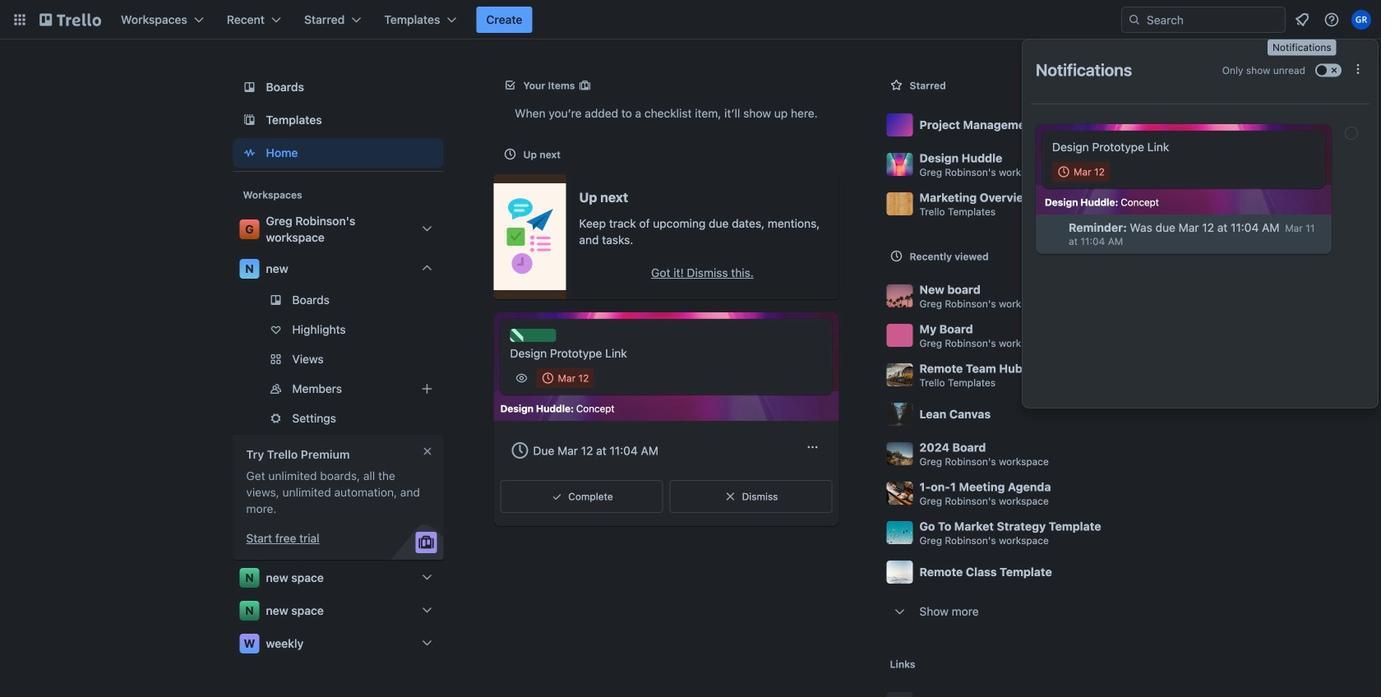 Task type: vqa. For each thing, say whether or not it's contained in the screenshot.
Click to star Lean Canvas. It will show up at the top of your boards list. icon
yes



Task type: describe. For each thing, give the bounding box(es) containing it.
Search field
[[1141, 8, 1285, 31]]

click to unstar design huddle . it will be removed from your starred list. image
[[1134, 156, 1150, 173]]

home image
[[240, 143, 259, 163]]

back to home image
[[39, 7, 101, 33]]

add image
[[417, 379, 437, 399]]

click to star lean canvas. it will show up at the top of your boards list. image
[[1134, 406, 1150, 423]]

click to unstar project management. it will be removed from your starred list. image
[[1134, 117, 1150, 133]]

template board image
[[240, 110, 259, 130]]

color: green, title: none image
[[510, 329, 556, 342]]



Task type: locate. For each thing, give the bounding box(es) containing it.
tooltip
[[1268, 39, 1337, 56]]

search image
[[1128, 13, 1141, 26]]

board image
[[240, 77, 259, 97]]

click to unstar marketing overview. it will be removed from your starred list. image
[[1134, 196, 1150, 212]]

open information menu image
[[1324, 12, 1340, 28]]

greg robinson (gregrobinson96) image
[[1352, 10, 1372, 30]]

primary element
[[0, 0, 1381, 39]]

0 notifications image
[[1293, 10, 1312, 30]]



